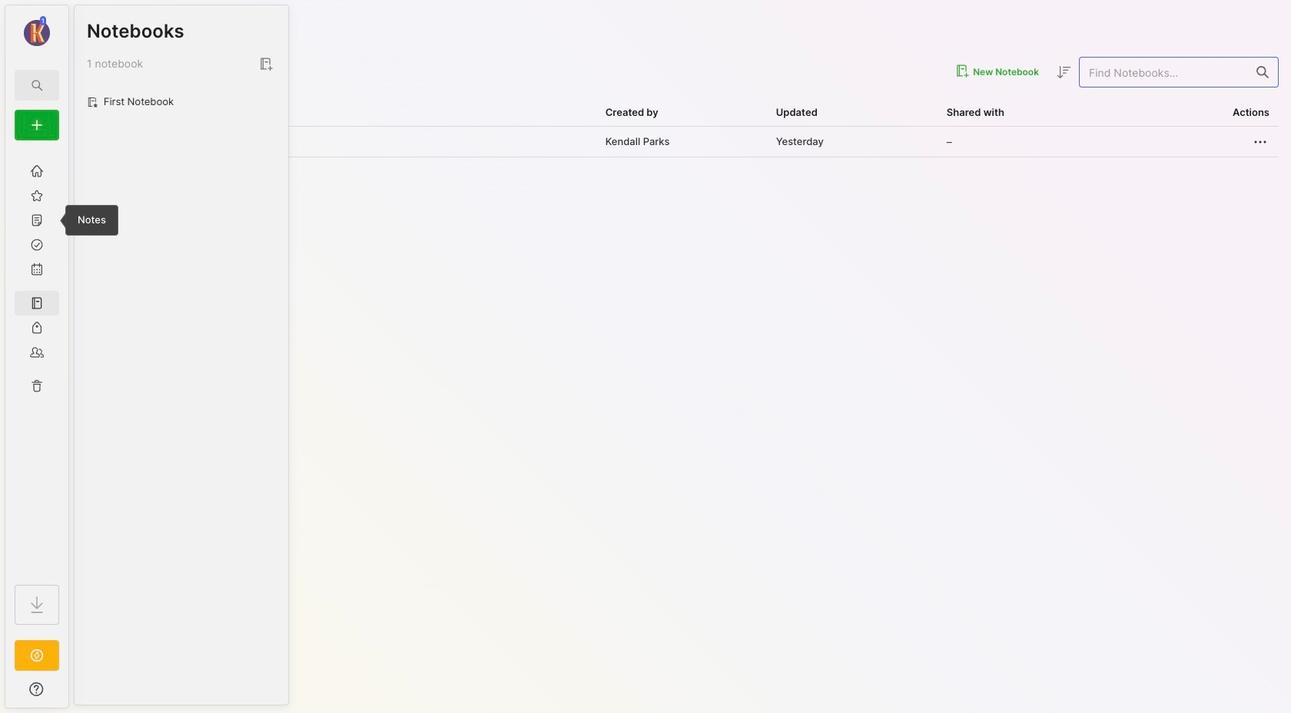 Task type: vqa. For each thing, say whether or not it's contained in the screenshot.
CLICK TO EXPAND icon
yes



Task type: describe. For each thing, give the bounding box(es) containing it.
tree inside main element
[[5, 150, 68, 572]]

home image
[[29, 164, 45, 179]]

edit search image
[[28, 76, 46, 95]]

Find Notebooks… text field
[[1080, 60, 1247, 85]]

WHAT'S NEW field
[[5, 678, 68, 702]]

Account field
[[5, 15, 68, 48]]

click to expand image
[[67, 685, 79, 704]]



Task type: locate. For each thing, give the bounding box(es) containing it.
upgrade image
[[28, 647, 46, 665]]

tree
[[5, 150, 68, 572]]

row
[[86, 127, 1279, 158]]

main element
[[0, 0, 74, 714]]



